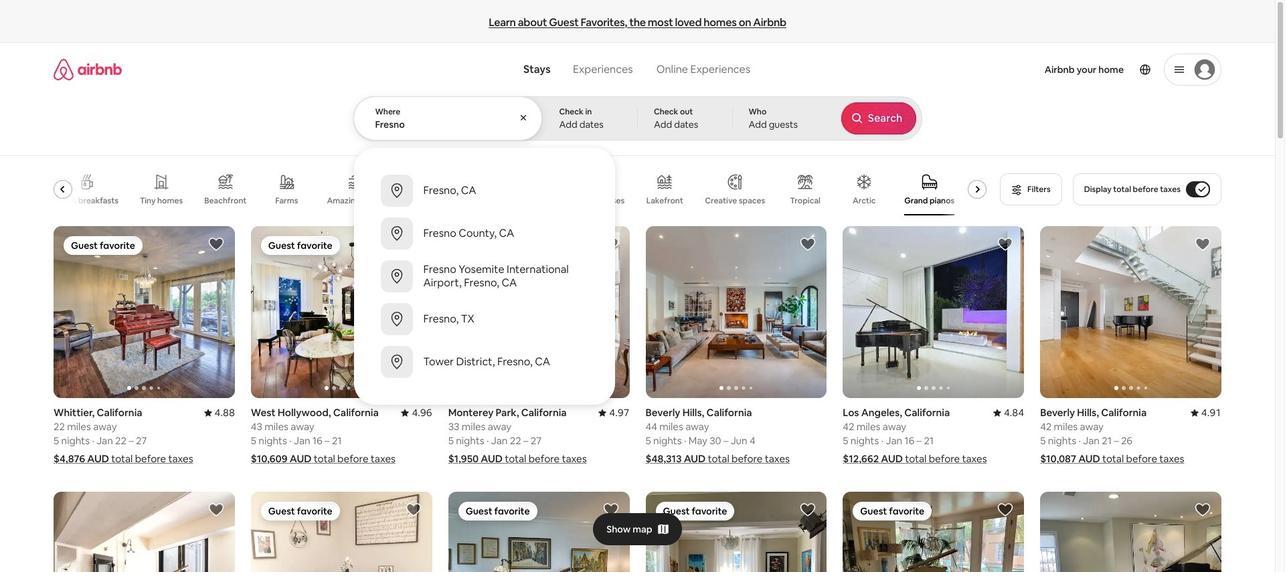 Task type: describe. For each thing, give the bounding box(es) containing it.
4.96 out of 5 average rating image
[[401, 407, 432, 419]]

3 option from the top
[[354, 255, 615, 298]]

Search destinations search field
[[375, 119, 521, 131]]

4.84 out of 5 average rating image
[[994, 407, 1025, 419]]

add to wishlist: beverly hills, california image
[[1196, 236, 1212, 253]]

add to wishlist: ontario, california image
[[603, 503, 619, 519]]

add to wishlist: beverly hills, california image
[[801, 236, 817, 253]]

profile element
[[772, 43, 1222, 96]]

4.97 out of 5 average rating image
[[599, 407, 630, 419]]

add to wishlist: los angeles, california image
[[998, 236, 1014, 253]]



Task type: locate. For each thing, give the bounding box(es) containing it.
add to wishlist: monterey park, california image
[[603, 236, 619, 253]]

add to wishlist: whittier, california image
[[208, 236, 224, 253]]

5 option from the top
[[354, 341, 615, 384]]

4.88 out of 5 average rating image
[[204, 407, 235, 419]]

2 option from the top
[[354, 212, 615, 255]]

search suggestions list box
[[354, 159, 615, 395]]

what can we help you find? tab list
[[513, 55, 645, 84]]

option
[[354, 169, 615, 212], [354, 212, 615, 255], [354, 255, 615, 298], [354, 298, 615, 341], [354, 341, 615, 384]]

4.91 out of 5 average rating image
[[1191, 407, 1222, 419]]

add to wishlist: west hollywood, california image
[[406, 236, 422, 253]]

None search field
[[353, 43, 923, 405]]

1 add to wishlist: los angeles, california image from the left
[[208, 503, 224, 519]]

add to wishlist: los angeles, california image
[[208, 503, 224, 519], [801, 503, 817, 519], [998, 503, 1014, 519]]

2 horizontal spatial add to wishlist: los angeles, california image
[[998, 503, 1014, 519]]

tab panel
[[353, 96, 923, 405]]

4 option from the top
[[354, 298, 615, 341]]

3 add to wishlist: los angeles, california image from the left
[[998, 503, 1014, 519]]

1 horizontal spatial add to wishlist: los angeles, california image
[[801, 503, 817, 519]]

add to wishlist: orange, california image
[[1196, 503, 1212, 519]]

add to wishlist: jurupa valley, california image
[[406, 503, 422, 519]]

2 add to wishlist: los angeles, california image from the left
[[801, 503, 817, 519]]

0 horizontal spatial add to wishlist: los angeles, california image
[[208, 503, 224, 519]]

group
[[54, 163, 993, 216], [54, 226, 235, 399], [251, 226, 432, 399], [449, 226, 630, 399], [646, 226, 827, 399], [843, 226, 1206, 399], [1041, 226, 1222, 399], [54, 492, 235, 573], [251, 492, 432, 573], [449, 492, 630, 573], [646, 492, 827, 573], [843, 492, 1025, 573], [1041, 492, 1222, 573]]

1 option from the top
[[354, 169, 615, 212]]



